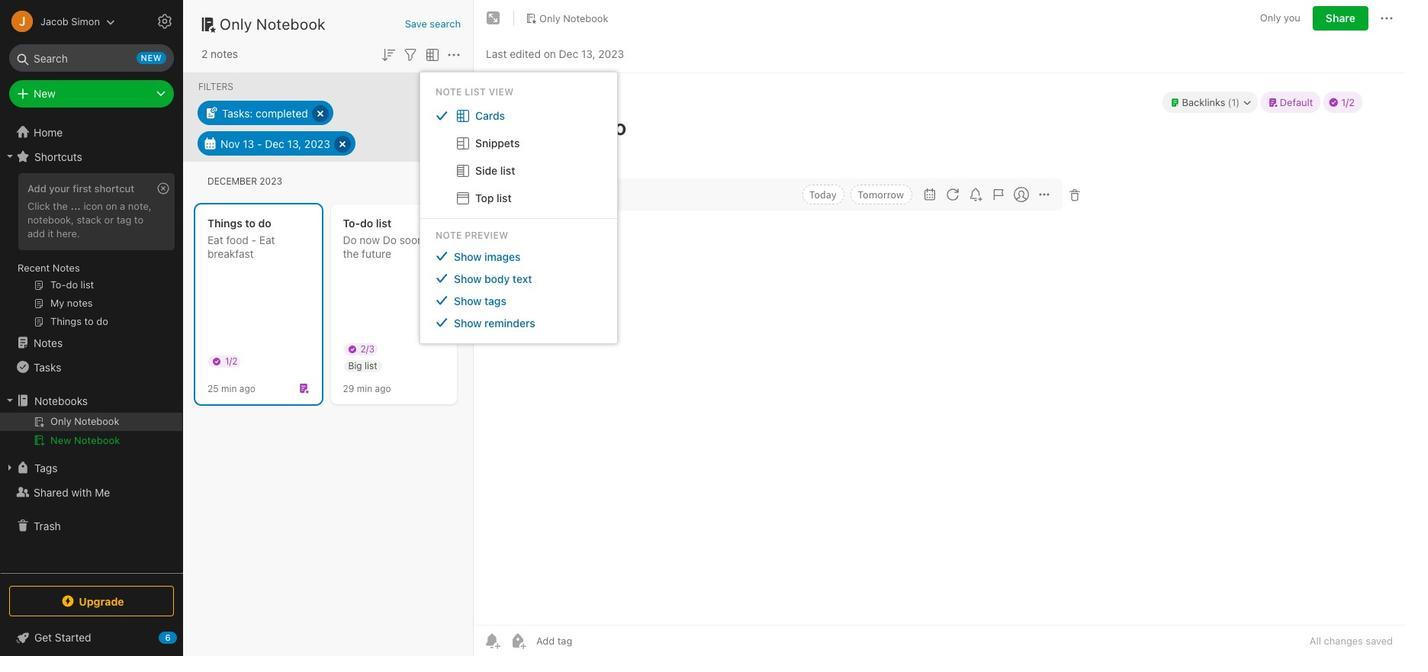 Task type: describe. For each thing, give the bounding box(es) containing it.
add your first shortcut
[[27, 182, 134, 195]]

notebooks link
[[0, 388, 182, 413]]

expand tags image
[[4, 462, 16, 474]]

shared with me
[[34, 486, 110, 499]]

tasks button
[[0, 355, 182, 379]]

home
[[34, 126, 63, 139]]

show tags
[[454, 294, 507, 307]]

you
[[1284, 12, 1301, 24]]

only notebook button
[[520, 8, 614, 29]]

expand notebooks image
[[4, 395, 16, 407]]

min for 25
[[221, 383, 237, 394]]

29
[[343, 383, 354, 394]]

started
[[55, 631, 91, 644]]

show body text link
[[421, 268, 617, 290]]

jacob simon
[[40, 15, 100, 27]]

to inside 'things to do eat food - eat breakfast'
[[245, 217, 256, 230]]

6
[[165, 633, 171, 643]]

soon
[[400, 234, 424, 247]]

expand note image
[[485, 9, 503, 27]]

Add tag field
[[535, 634, 649, 648]]

me
[[95, 486, 110, 499]]

share button
[[1313, 6, 1369, 31]]

1 vertical spatial notes
[[34, 336, 63, 349]]

note,
[[128, 200, 152, 212]]

all changes saved
[[1310, 635, 1394, 647]]

25
[[208, 383, 219, 394]]

tags
[[485, 294, 507, 307]]

trash
[[34, 519, 61, 532]]

add tag image
[[509, 632, 527, 650]]

nov 13 - dec 13, 2023 button
[[198, 131, 356, 156]]

notebooks
[[34, 394, 88, 407]]

1 vertical spatial more actions field
[[445, 44, 463, 64]]

2
[[201, 47, 208, 60]]

show for show reminders
[[454, 317, 482, 330]]

do inside the to-do list do now do soon for the future
[[360, 217, 373, 230]]

note for note preview
[[436, 230, 462, 241]]

last
[[486, 47, 507, 60]]

add filters image
[[401, 46, 420, 64]]

save
[[405, 18, 427, 30]]

2/3
[[361, 343, 375, 355]]

13
[[243, 137, 254, 150]]

trash link
[[0, 514, 182, 538]]

tree containing home
[[0, 120, 183, 572]]

recent
[[18, 262, 50, 274]]

Help and Learning task checklist field
[[0, 626, 183, 650]]

big list
[[348, 360, 377, 372]]

note for note list view
[[436, 86, 462, 98]]

only inside button
[[540, 12, 561, 24]]

show tags link
[[421, 290, 617, 312]]

reminders
[[485, 317, 536, 330]]

add
[[27, 227, 45, 239]]

the inside tree
[[53, 200, 68, 212]]

view
[[489, 86, 514, 98]]

notebook for the new notebook button
[[74, 434, 120, 446]]

note window element
[[474, 0, 1406, 656]]

text
[[513, 272, 532, 285]]

save search button
[[405, 17, 461, 32]]

1 horizontal spatial more actions field
[[1378, 6, 1397, 31]]

only inside the note list element
[[220, 15, 252, 33]]

get started
[[34, 631, 91, 644]]

View options field
[[420, 44, 442, 64]]

new for new notebook
[[50, 434, 71, 446]]

Add filters field
[[401, 44, 420, 64]]

settings image
[[156, 12, 174, 31]]

last edited on dec 13, 2023
[[486, 47, 624, 60]]

list
[[465, 86, 486, 98]]

icon
[[84, 200, 103, 212]]

nov 13 - dec 13, 2023
[[221, 137, 330, 150]]

upgrade button
[[9, 586, 174, 617]]

show reminders
[[454, 317, 536, 330]]

2 do from the left
[[383, 234, 397, 247]]

share
[[1326, 11, 1356, 24]]

show reminders link
[[421, 312, 617, 334]]

shared
[[34, 486, 68, 499]]

click
[[27, 200, 50, 212]]

new notebook button
[[0, 431, 182, 450]]

first
[[73, 182, 92, 195]]

tags
[[34, 461, 58, 474]]

dec for on
[[559, 47, 579, 60]]

- inside 'things to do eat food - eat breakfast'
[[252, 234, 256, 247]]

recent notes
[[18, 262, 80, 274]]

2023 for nov 13 - dec 13, 2023
[[304, 137, 330, 150]]

december 2023
[[208, 176, 282, 187]]

new notebook
[[50, 434, 120, 446]]

december
[[208, 176, 257, 187]]

a
[[120, 200, 125, 212]]

preview
[[465, 230, 509, 241]]

1/2
[[225, 356, 238, 367]]

13, for -
[[287, 137, 302, 150]]

shortcut
[[94, 182, 134, 195]]

Sort options field
[[379, 44, 398, 64]]

ago for 25 min ago
[[239, 383, 256, 394]]

note list view
[[436, 86, 514, 98]]

here.
[[56, 227, 80, 239]]

to inside icon on a note, notebook, stack or tag to add it here.
[[134, 214, 144, 226]]

now
[[360, 234, 380, 247]]

save search
[[405, 18, 461, 30]]

side list link
[[421, 157, 617, 185]]

upgrade
[[79, 595, 124, 608]]

jacob
[[40, 15, 68, 27]]

click to collapse image
[[177, 628, 189, 646]]

cards link
[[421, 102, 617, 130]]



Task type: vqa. For each thing, say whether or not it's contained in the screenshot.
topmost the 'Nov 14'
no



Task type: locate. For each thing, give the bounding box(es) containing it.
0 vertical spatial 2023
[[599, 47, 624, 60]]

dec
[[559, 47, 579, 60], [265, 137, 285, 150]]

show inside "link"
[[454, 272, 482, 285]]

cell
[[0, 413, 182, 431]]

things to do eat food - eat breakfast
[[208, 217, 275, 260]]

new
[[141, 53, 162, 63]]

2023 down nov 13 - dec 13, 2023
[[260, 176, 282, 187]]

13,
[[582, 47, 596, 60], [287, 137, 302, 150]]

2 notes
[[201, 47, 238, 60]]

0 horizontal spatial ago
[[239, 383, 256, 394]]

new search field
[[20, 44, 166, 72]]

list inside the to-do list do now do soon for the future
[[376, 217, 392, 230]]

list up now
[[376, 217, 392, 230]]

2 show from the top
[[454, 272, 482, 285]]

tasks: completed button
[[198, 101, 333, 125]]

only notebook up the notes
[[220, 15, 326, 33]]

do right things
[[258, 217, 272, 230]]

list right the top
[[497, 191, 512, 204]]

the left ...
[[53, 200, 68, 212]]

0 vertical spatial more actions image
[[1378, 9, 1397, 27]]

0 vertical spatial notes
[[53, 262, 80, 274]]

notebook for only notebook button
[[563, 12, 609, 24]]

2023
[[599, 47, 624, 60], [304, 137, 330, 150], [260, 176, 282, 187]]

1 horizontal spatial 2023
[[304, 137, 330, 150]]

more actions field right the view options field
[[445, 44, 463, 64]]

1 horizontal spatial eat
[[259, 234, 275, 247]]

1 vertical spatial the
[[343, 247, 359, 260]]

1 min from the left
[[221, 383, 237, 394]]

1 horizontal spatial notebook
[[256, 15, 326, 33]]

snippets
[[475, 136, 520, 149]]

notes right 'recent'
[[53, 262, 80, 274]]

icon on a note, notebook, stack or tag to add it here.
[[27, 200, 152, 239]]

2 horizontal spatial notebook
[[563, 12, 609, 24]]

home link
[[0, 120, 183, 144]]

1 dropdown list menu from the top
[[421, 102, 617, 212]]

1 vertical spatial 13,
[[287, 137, 302, 150]]

top
[[475, 191, 494, 204]]

dec right 13
[[265, 137, 285, 150]]

0 horizontal spatial on
[[106, 200, 117, 212]]

simon
[[71, 15, 100, 27]]

0 horizontal spatial -
[[252, 234, 256, 247]]

group containing add your first shortcut
[[0, 169, 182, 337]]

dec inside note window "element"
[[559, 47, 579, 60]]

1 vertical spatial new
[[50, 434, 71, 446]]

0 horizontal spatial more actions image
[[445, 46, 463, 64]]

more actions image right the view options field
[[445, 46, 463, 64]]

it
[[48, 227, 54, 239]]

1 vertical spatial -
[[252, 234, 256, 247]]

notebook inside note window "element"
[[563, 12, 609, 24]]

to up food
[[245, 217, 256, 230]]

get
[[34, 631, 52, 644]]

big
[[348, 360, 362, 372]]

1 eat from the left
[[208, 234, 223, 247]]

min
[[221, 383, 237, 394], [357, 383, 373, 394]]

eat down things
[[208, 234, 223, 247]]

2 vertical spatial 2023
[[260, 176, 282, 187]]

0 horizontal spatial min
[[221, 383, 237, 394]]

do
[[343, 234, 357, 247], [383, 234, 397, 247]]

2023 for last edited on dec 13, 2023
[[599, 47, 624, 60]]

to-
[[343, 217, 360, 230]]

list for side list
[[500, 164, 515, 177]]

tag
[[117, 214, 131, 226]]

new up home at the top of page
[[34, 87, 56, 100]]

all
[[1310, 635, 1322, 647]]

clear button
[[438, 81, 461, 92]]

stack
[[77, 214, 102, 226]]

0 horizontal spatial notebook
[[74, 434, 120, 446]]

new inside popup button
[[34, 87, 56, 100]]

- right 13
[[257, 137, 262, 150]]

Search text field
[[20, 44, 163, 72]]

notebook inside the note list element
[[256, 15, 326, 33]]

list
[[500, 164, 515, 177], [497, 191, 512, 204], [376, 217, 392, 230], [365, 360, 377, 372]]

cards
[[475, 109, 505, 122]]

1 horizontal spatial on
[[544, 47, 556, 60]]

body
[[485, 272, 510, 285]]

2 min from the left
[[357, 383, 373, 394]]

0 vertical spatial 13,
[[582, 47, 596, 60]]

list right side
[[500, 164, 515, 177]]

1 do from the left
[[343, 234, 357, 247]]

13, inside note window "element"
[[582, 47, 596, 60]]

new inside button
[[50, 434, 71, 446]]

0 horizontal spatial more actions field
[[445, 44, 463, 64]]

add
[[27, 182, 46, 195]]

1 horizontal spatial ago
[[375, 383, 391, 394]]

only up the notes
[[220, 15, 252, 33]]

1 vertical spatial 2023
[[304, 137, 330, 150]]

2 note from the top
[[436, 230, 462, 241]]

on inside icon on a note, notebook, stack or tag to add it here.
[[106, 200, 117, 212]]

notes
[[211, 47, 238, 60]]

1 horizontal spatial dec
[[559, 47, 579, 60]]

ago for 29 min ago
[[375, 383, 391, 394]]

do up future
[[383, 234, 397, 247]]

show for show body text
[[454, 272, 482, 285]]

new button
[[9, 80, 174, 108]]

the inside the to-do list do now do soon for the future
[[343, 247, 359, 260]]

dropdown list menu containing show images
[[421, 246, 617, 334]]

to-do list do now do soon for the future
[[343, 217, 443, 260]]

1 horizontal spatial to
[[245, 217, 256, 230]]

- inside button
[[257, 137, 262, 150]]

Note Editor text field
[[474, 73, 1406, 625]]

0 horizontal spatial the
[[53, 200, 68, 212]]

min right 25
[[221, 383, 237, 394]]

0 vertical spatial -
[[257, 137, 262, 150]]

0 vertical spatial dropdown list menu
[[421, 102, 617, 212]]

1 show from the top
[[454, 250, 482, 263]]

3 show from the top
[[454, 294, 482, 307]]

do down the "to-"
[[343, 234, 357, 247]]

0 vertical spatial new
[[34, 87, 56, 100]]

1 horizontal spatial only notebook
[[540, 12, 609, 24]]

2 dropdown list menu from the top
[[421, 246, 617, 334]]

0 horizontal spatial 2023
[[260, 176, 282, 187]]

min right 29 on the left of page
[[357, 383, 373, 394]]

for
[[427, 234, 443, 247]]

2023 down completed
[[304, 137, 330, 150]]

show images
[[454, 250, 521, 263]]

0 horizontal spatial 13,
[[287, 137, 302, 150]]

click the ...
[[27, 200, 81, 212]]

0 vertical spatial note
[[436, 86, 462, 98]]

notebook,
[[27, 214, 74, 226]]

0 vertical spatial more actions field
[[1378, 6, 1397, 31]]

notes link
[[0, 330, 182, 355]]

note left list
[[436, 86, 462, 98]]

2 do from the left
[[360, 217, 373, 230]]

Account field
[[0, 6, 115, 37]]

only notebook
[[540, 12, 609, 24], [220, 15, 326, 33]]

only notebook inside button
[[540, 12, 609, 24]]

tags button
[[0, 456, 182, 480]]

1 vertical spatial dec
[[265, 137, 285, 150]]

notes up 'tasks'
[[34, 336, 63, 349]]

future
[[362, 247, 391, 260]]

show down note preview
[[454, 250, 482, 263]]

completed
[[256, 106, 308, 119]]

top list
[[475, 191, 512, 204]]

tasks:
[[222, 106, 253, 119]]

dec for -
[[265, 137, 285, 150]]

1 horizontal spatial -
[[257, 137, 262, 150]]

4 show from the top
[[454, 317, 482, 330]]

- right food
[[252, 234, 256, 247]]

show up show tags
[[454, 272, 482, 285]]

1 vertical spatial dropdown list menu
[[421, 246, 617, 334]]

more actions field right share button
[[1378, 6, 1397, 31]]

search
[[430, 18, 461, 30]]

-
[[257, 137, 262, 150], [252, 234, 256, 247]]

new notebook group
[[0, 413, 182, 456]]

0 horizontal spatial eat
[[208, 234, 223, 247]]

with
[[71, 486, 92, 499]]

tasks
[[34, 361, 61, 374]]

notes
[[53, 262, 80, 274], [34, 336, 63, 349]]

1 vertical spatial more actions image
[[445, 46, 463, 64]]

ago down big list
[[375, 383, 391, 394]]

only up last edited on dec 13, 2023
[[540, 12, 561, 24]]

0 horizontal spatial do
[[258, 217, 272, 230]]

list for big list
[[365, 360, 377, 372]]

more actions image
[[1378, 9, 1397, 27], [445, 46, 463, 64]]

2 eat from the left
[[259, 234, 275, 247]]

13, for on
[[582, 47, 596, 60]]

food
[[226, 234, 249, 247]]

new for new
[[34, 87, 56, 100]]

top list link
[[421, 185, 617, 212]]

1 vertical spatial note
[[436, 230, 462, 241]]

show images link
[[421, 246, 617, 268]]

dec inside nov 13 - dec 13, 2023 button
[[265, 137, 285, 150]]

or
[[104, 214, 114, 226]]

1 horizontal spatial only
[[540, 12, 561, 24]]

only you
[[1261, 12, 1301, 24]]

1 horizontal spatial min
[[357, 383, 373, 394]]

show for show tags
[[454, 294, 482, 307]]

add a reminder image
[[483, 632, 501, 650]]

list right big
[[365, 360, 377, 372]]

2023 inside note window "element"
[[599, 47, 624, 60]]

tree
[[0, 120, 183, 572]]

only notebook inside the note list element
[[220, 15, 326, 33]]

only notebook up last edited on dec 13, 2023
[[540, 12, 609, 24]]

dec down only notebook button
[[559, 47, 579, 60]]

1 horizontal spatial more actions image
[[1378, 9, 1397, 27]]

note preview
[[436, 230, 509, 241]]

13, inside button
[[287, 137, 302, 150]]

breakfast
[[208, 247, 254, 260]]

1 horizontal spatial the
[[343, 247, 359, 260]]

the left future
[[343, 247, 359, 260]]

show
[[454, 250, 482, 263], [454, 272, 482, 285], [454, 294, 482, 307], [454, 317, 482, 330]]

side
[[475, 164, 498, 177]]

new up tags
[[50, 434, 71, 446]]

2 horizontal spatial 2023
[[599, 47, 624, 60]]

13, down completed
[[287, 137, 302, 150]]

filters
[[198, 81, 234, 92]]

more actions image right share button
[[1378, 9, 1397, 27]]

eat right food
[[259, 234, 275, 247]]

shortcuts
[[34, 150, 82, 163]]

show down show tags
[[454, 317, 482, 330]]

2023 down only notebook button
[[599, 47, 624, 60]]

edited
[[510, 47, 541, 60]]

ago right 25
[[239, 383, 256, 394]]

2 horizontal spatial only
[[1261, 12, 1282, 24]]

0 vertical spatial the
[[53, 200, 68, 212]]

on left a
[[106, 200, 117, 212]]

1 horizontal spatial do
[[360, 217, 373, 230]]

dropdown list menu
[[421, 102, 617, 212], [421, 246, 617, 334]]

0 vertical spatial on
[[544, 47, 556, 60]]

do up now
[[360, 217, 373, 230]]

13, down only notebook button
[[582, 47, 596, 60]]

the
[[53, 200, 68, 212], [343, 247, 359, 260]]

note list element
[[183, 0, 474, 656]]

show left tags
[[454, 294, 482, 307]]

to down note,
[[134, 214, 144, 226]]

min for 29
[[357, 383, 373, 394]]

show for show images
[[454, 250, 482, 263]]

More actions field
[[1378, 6, 1397, 31], [445, 44, 463, 64]]

show inside "link"
[[454, 250, 482, 263]]

note right soon
[[436, 230, 462, 241]]

29 min ago
[[343, 383, 391, 394]]

1 do from the left
[[258, 217, 272, 230]]

0 horizontal spatial do
[[343, 234, 357, 247]]

1 note from the top
[[436, 86, 462, 98]]

side list
[[475, 164, 515, 177]]

0 horizontal spatial dec
[[265, 137, 285, 150]]

clear
[[438, 81, 461, 92]]

group
[[0, 169, 182, 337]]

dropdown list menu containing cards
[[421, 102, 617, 212]]

notebook inside group
[[74, 434, 120, 446]]

do inside 'things to do eat food - eat breakfast'
[[258, 217, 272, 230]]

only left you
[[1261, 12, 1282, 24]]

your
[[49, 182, 70, 195]]

1 horizontal spatial do
[[383, 234, 397, 247]]

list for top list
[[497, 191, 512, 204]]

0 horizontal spatial only
[[220, 15, 252, 33]]

...
[[71, 200, 81, 212]]

0 horizontal spatial only notebook
[[220, 15, 326, 33]]

1 horizontal spatial 13,
[[582, 47, 596, 60]]

on right edited
[[544, 47, 556, 60]]

2 ago from the left
[[375, 383, 391, 394]]

2023 inside button
[[304, 137, 330, 150]]

0 vertical spatial dec
[[559, 47, 579, 60]]

0 horizontal spatial to
[[134, 214, 144, 226]]

on inside note window "element"
[[544, 47, 556, 60]]

snippets link
[[421, 130, 617, 157]]

1 ago from the left
[[239, 383, 256, 394]]

1 vertical spatial on
[[106, 200, 117, 212]]



